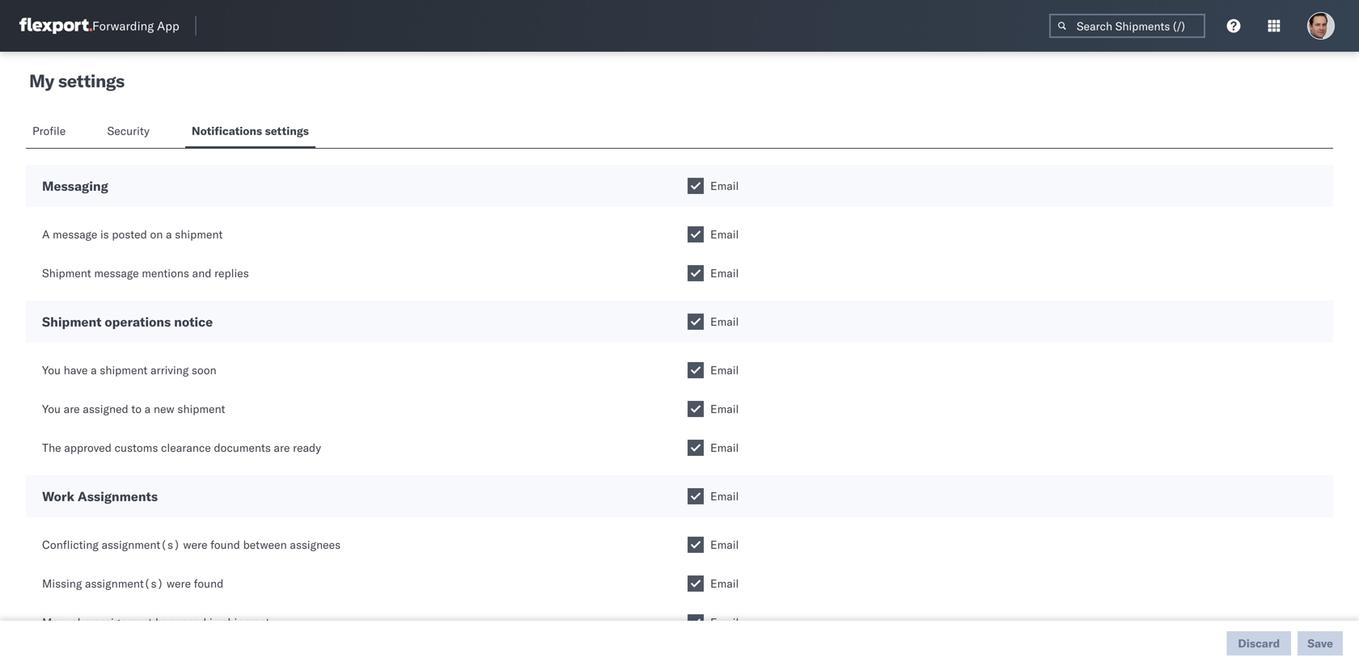 Task type: describe. For each thing, give the bounding box(es) containing it.
email for shipment operations notice
[[710, 315, 739, 329]]

notifications settings
[[192, 124, 309, 138]]

shipment message mentions and replies
[[42, 266, 249, 280]]

0 horizontal spatial a
[[91, 363, 97, 377]]

email for the approved customs clearance documents are ready
[[710, 441, 739, 455]]

forwarding app
[[92, 18, 179, 34]]

posted
[[112, 227, 147, 242]]

shipment operations notice
[[42, 314, 213, 330]]

ready
[[293, 441, 321, 455]]

1 horizontal spatial a
[[145, 402, 151, 416]]

forwarding app link
[[19, 18, 179, 34]]

email for you have a shipment arriving soon
[[710, 363, 739, 377]]

on
[[150, 227, 163, 242]]

email for messaging
[[710, 179, 739, 193]]

email for a message is posted on a shipment
[[710, 227, 739, 242]]

manual
[[42, 616, 80, 630]]

notifications settings button
[[185, 117, 315, 148]]

email for you are assigned to a new shipment
[[710, 402, 739, 416]]

Search Shipments (/) text field
[[1049, 14, 1206, 38]]

assigned
[[83, 402, 128, 416]]

my settings
[[29, 70, 124, 92]]

email for conflicting assignment(s) were found between assignees
[[710, 538, 739, 552]]

customs
[[115, 441, 158, 455]]

found for missing assignment(s) were found
[[194, 577, 224, 591]]

email for manual reassignment happened in shipment
[[710, 616, 739, 630]]

a message is posted on a shipment
[[42, 227, 223, 242]]

clearance
[[161, 441, 211, 455]]

have
[[64, 363, 88, 377]]

email for shipment message mentions and replies
[[710, 266, 739, 280]]

assignment(s) for conflicting
[[102, 538, 180, 552]]

shipment for shipment message mentions and replies
[[42, 266, 91, 280]]

the
[[42, 441, 61, 455]]

new
[[154, 402, 174, 416]]

shipment right new
[[177, 402, 225, 416]]

is
[[100, 227, 109, 242]]

my
[[29, 70, 54, 92]]

0 horizontal spatial are
[[64, 402, 80, 416]]

you for you have a shipment arriving soon
[[42, 363, 61, 377]]

1 vertical spatial are
[[274, 441, 290, 455]]

soon
[[192, 363, 216, 377]]

email for work assignments
[[710, 489, 739, 504]]

reassignment
[[83, 616, 152, 630]]

were for conflicting
[[183, 538, 208, 552]]

assignees
[[290, 538, 341, 552]]

flexport. image
[[19, 18, 92, 34]]

messaging
[[42, 178, 108, 194]]

and
[[192, 266, 211, 280]]

security
[[107, 124, 150, 138]]

documents
[[214, 441, 271, 455]]

you have a shipment arriving soon
[[42, 363, 216, 377]]

replies
[[214, 266, 249, 280]]

arriving
[[150, 363, 189, 377]]

missing assignment(s) were found
[[42, 577, 224, 591]]

were for missing
[[167, 577, 191, 591]]



Task type: locate. For each thing, give the bounding box(es) containing it.
1 vertical spatial assignment(s)
[[85, 577, 164, 591]]

approved
[[64, 441, 112, 455]]

profile
[[32, 124, 66, 138]]

7 email from the top
[[710, 441, 739, 455]]

2 you from the top
[[42, 402, 61, 416]]

a right to at the left of the page
[[145, 402, 151, 416]]

were up happened
[[167, 577, 191, 591]]

conflicting
[[42, 538, 99, 552]]

2 email from the top
[[710, 227, 739, 242]]

assignment(s) for missing
[[85, 577, 164, 591]]

message
[[53, 227, 97, 242], [94, 266, 139, 280]]

assignment(s) up the reassignment
[[85, 577, 164, 591]]

3 email from the top
[[710, 266, 739, 280]]

1 vertical spatial settings
[[265, 124, 309, 138]]

11 email from the top
[[710, 616, 739, 630]]

were
[[183, 538, 208, 552], [167, 577, 191, 591]]

0 vertical spatial are
[[64, 402, 80, 416]]

a
[[166, 227, 172, 242], [91, 363, 97, 377], [145, 402, 151, 416]]

the approved customs clearance documents are ready
[[42, 441, 321, 455]]

9 email from the top
[[710, 538, 739, 552]]

settings inside the notifications settings button
[[265, 124, 309, 138]]

to
[[131, 402, 142, 416]]

shipment up have
[[42, 314, 102, 330]]

manual reassignment happened in shipment
[[42, 616, 270, 630]]

shipment down a
[[42, 266, 91, 280]]

2 horizontal spatial a
[[166, 227, 172, 242]]

are
[[64, 402, 80, 416], [274, 441, 290, 455]]

shipment
[[42, 266, 91, 280], [42, 314, 102, 330]]

settings for notifications settings
[[265, 124, 309, 138]]

0 vertical spatial you
[[42, 363, 61, 377]]

work
[[42, 489, 74, 505]]

app
[[157, 18, 179, 34]]

email
[[710, 179, 739, 193], [710, 227, 739, 242], [710, 266, 739, 280], [710, 315, 739, 329], [710, 363, 739, 377], [710, 402, 739, 416], [710, 441, 739, 455], [710, 489, 739, 504], [710, 538, 739, 552], [710, 577, 739, 591], [710, 616, 739, 630]]

1 email from the top
[[710, 179, 739, 193]]

were left between
[[183, 538, 208, 552]]

missing
[[42, 577, 82, 591]]

1 vertical spatial found
[[194, 577, 224, 591]]

message right a
[[53, 227, 97, 242]]

0 vertical spatial settings
[[58, 70, 124, 92]]

happened
[[155, 616, 206, 630]]

a right have
[[91, 363, 97, 377]]

shipment for shipment operations notice
[[42, 314, 102, 330]]

found left between
[[210, 538, 240, 552]]

1 vertical spatial were
[[167, 577, 191, 591]]

1 you from the top
[[42, 363, 61, 377]]

assignment(s) up missing assignment(s) were found
[[102, 538, 180, 552]]

1 vertical spatial message
[[94, 266, 139, 280]]

assignments
[[78, 489, 158, 505]]

between
[[243, 538, 287, 552]]

settings
[[58, 70, 124, 92], [265, 124, 309, 138]]

None checkbox
[[688, 178, 704, 194], [688, 265, 704, 282], [688, 314, 704, 330], [688, 362, 704, 379], [688, 401, 704, 417], [688, 178, 704, 194], [688, 265, 704, 282], [688, 314, 704, 330], [688, 362, 704, 379], [688, 401, 704, 417]]

settings for my settings
[[58, 70, 124, 92]]

shipment
[[175, 227, 223, 242], [100, 363, 148, 377], [177, 402, 225, 416], [222, 616, 270, 630]]

shipment up 'you are assigned to a new shipment'
[[100, 363, 148, 377]]

you up the
[[42, 402, 61, 416]]

found up in on the left bottom of page
[[194, 577, 224, 591]]

None checkbox
[[688, 227, 704, 243], [688, 440, 704, 456], [688, 489, 704, 505], [688, 537, 704, 553], [688, 576, 704, 592], [688, 615, 704, 631], [688, 227, 704, 243], [688, 440, 704, 456], [688, 489, 704, 505], [688, 537, 704, 553], [688, 576, 704, 592], [688, 615, 704, 631]]

found
[[210, 538, 240, 552], [194, 577, 224, 591]]

you left have
[[42, 363, 61, 377]]

settings right my
[[58, 70, 124, 92]]

notice
[[174, 314, 213, 330]]

0 vertical spatial assignment(s)
[[102, 538, 180, 552]]

1 horizontal spatial are
[[274, 441, 290, 455]]

shipment right in on the left bottom of page
[[222, 616, 270, 630]]

message down is at the left top of page
[[94, 266, 139, 280]]

8 email from the top
[[710, 489, 739, 504]]

assignment(s)
[[102, 538, 180, 552], [85, 577, 164, 591]]

10 email from the top
[[710, 577, 739, 591]]

5 email from the top
[[710, 363, 739, 377]]

you
[[42, 363, 61, 377], [42, 402, 61, 416]]

settings right notifications
[[265, 124, 309, 138]]

profile button
[[26, 117, 75, 148]]

2 shipment from the top
[[42, 314, 102, 330]]

shipment up and
[[175, 227, 223, 242]]

email for missing assignment(s) were found
[[710, 577, 739, 591]]

are left ready
[[274, 441, 290, 455]]

message for a
[[53, 227, 97, 242]]

security button
[[101, 117, 159, 148]]

0 vertical spatial were
[[183, 538, 208, 552]]

1 vertical spatial shipment
[[42, 314, 102, 330]]

6 email from the top
[[710, 402, 739, 416]]

are left assigned
[[64, 402, 80, 416]]

work assignments
[[42, 489, 158, 505]]

0 horizontal spatial settings
[[58, 70, 124, 92]]

notifications
[[192, 124, 262, 138]]

1 vertical spatial you
[[42, 402, 61, 416]]

1 shipment from the top
[[42, 266, 91, 280]]

mentions
[[142, 266, 189, 280]]

in
[[209, 616, 219, 630]]

0 vertical spatial message
[[53, 227, 97, 242]]

1 horizontal spatial settings
[[265, 124, 309, 138]]

1 vertical spatial a
[[91, 363, 97, 377]]

found for conflicting assignment(s) were found between assignees
[[210, 538, 240, 552]]

2 vertical spatial a
[[145, 402, 151, 416]]

0 vertical spatial found
[[210, 538, 240, 552]]

a right on
[[166, 227, 172, 242]]

message for shipment
[[94, 266, 139, 280]]

conflicting assignment(s) were found between assignees
[[42, 538, 341, 552]]

a
[[42, 227, 50, 242]]

4 email from the top
[[710, 315, 739, 329]]

0 vertical spatial a
[[166, 227, 172, 242]]

you are assigned to a new shipment
[[42, 402, 225, 416]]

0 vertical spatial shipment
[[42, 266, 91, 280]]

you for you are assigned to a new shipment
[[42, 402, 61, 416]]

forwarding
[[92, 18, 154, 34]]

operations
[[105, 314, 171, 330]]



Task type: vqa. For each thing, say whether or not it's contained in the screenshot.
GVCU5265864 associated with Confirm Pickup from Rotterdam, Netherlands
no



